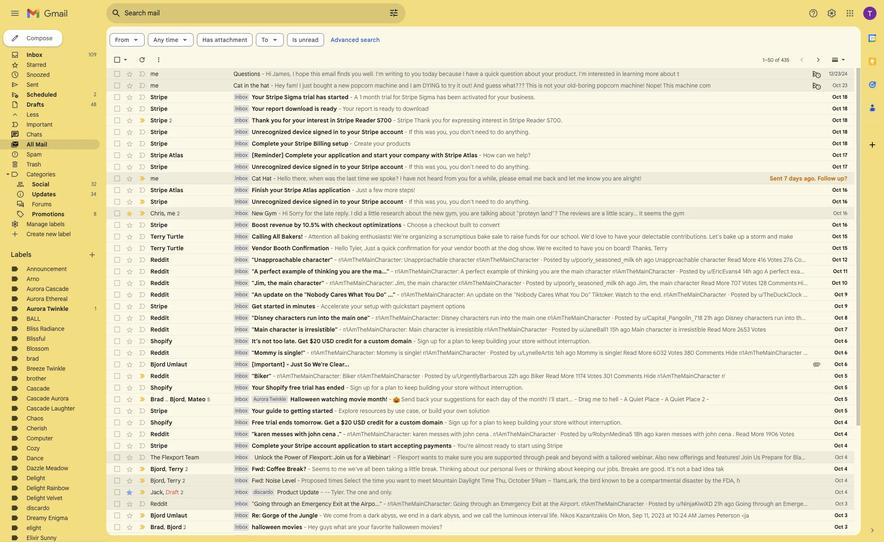 Task type: vqa. For each thing, say whether or not it's contained in the screenshot.


Task type: locate. For each thing, give the bounding box(es) containing it.
oct for 30th row from the top of the main content containing from
[[835, 408, 844, 414]]

1 horizontal spatial all
[[364, 466, 370, 473]]

school.
[[561, 233, 580, 241]]

1 vertical spatial or
[[528, 466, 534, 473]]

with right company on the left of the page
[[431, 152, 443, 159]]

9 row from the top
[[106, 161, 854, 173]]

inbox for 18th row from the bottom of the main content containing from
[[235, 338, 248, 344]]

anything. for oct 17
[[506, 163, 530, 171]]

ended
[[327, 384, 345, 392]]

1 horizontal spatial 6h
[[636, 256, 642, 264]]

10 reddit from the top
[[150, 501, 168, 508]]

0 vertical spatial need
[[476, 128, 489, 136]]

october
[[508, 477, 530, 485]]

at
[[491, 245, 497, 252], [344, 501, 349, 508], [543, 501, 548, 508], [666, 512, 671, 520]]

oct 6 for mommy
[[835, 350, 848, 356]]

2 do from the top
[[497, 163, 504, 171]]

inbox inside inbox re: gorge of the jungle - we come from a dark abyss, we end in a dark abyss, and we call the luminous interval life. nikos kazantzakis on mon, sep 11, 2023 at 10:24 am james peterson <ja
[[235, 513, 248, 519]]

checkout down "gym,"
[[434, 221, 458, 229]]

inbox inside inbox halloween movies - hey guys what are your favorite halloween movies?
[[235, 524, 248, 531]]

disney down options
[[441, 315, 459, 322]]

been down try
[[448, 94, 461, 101]]

0 vertical spatial usd
[[322, 338, 334, 345]]

we're right so
[[312, 361, 328, 369]]

perfect down booth
[[466, 268, 485, 276]]

sent inside labels navigation
[[27, 81, 39, 89]]

sent inside row
[[770, 175, 783, 182]]

1 vertical spatial do
[[497, 163, 504, 171]]

2 disney from the left
[[726, 315, 743, 322]]

anything. up help?
[[506, 128, 530, 136]]

for down payment
[[439, 338, 446, 345]]

turtle for vendor booth confirmation
[[167, 245, 184, 252]]

need
[[476, 128, 489, 136], [476, 163, 489, 171], [476, 198, 489, 206]]

0 horizontal spatial single!
[[405, 349, 422, 357]]

2 device from the top
[[293, 163, 311, 171]]

1 vertical spatial usd
[[353, 419, 366, 427]]

1 biker from the left
[[343, 373, 356, 380]]

3 characters from the left
[[745, 315, 773, 322]]

inbox "a perfect example of thinking you are the ma..." - r/iamthemaincharacter: a perfect example of thinking you are the main character r/iamthemaincharacter · posted by u/ericevans4 14h ago a perfect example of thinking you are the mai
[[235, 268, 884, 276]]

search mail image
[[109, 6, 124, 21]]

inbox inside labels navigation
[[27, 51, 42, 59]]

discardo inside labels navigation
[[27, 505, 50, 512]]

life.
[[550, 512, 559, 520]]

cat down questions at top left
[[234, 82, 243, 89]]

0 horizontal spatial this
[[526, 82, 537, 89]]

aurora
[[27, 285, 44, 293], [27, 295, 44, 303], [27, 305, 46, 313], [51, 395, 69, 403], [253, 396, 269, 403]]

terry turtle
[[150, 233, 184, 241], [150, 245, 184, 252]]

all down the revenue in the left top of the page
[[273, 233, 280, 241]]

, for inbox fwd: coffee break? - seems to me we've all been taking a little break. thinking about our personal lives or thinking about keeping our jobs. breaks are good. it's not a bad idea tak
[[165, 466, 167, 473]]

2 cares from the left
[[538, 291, 554, 299]]

2 delight from the top
[[27, 485, 45, 492]]

🎃 image
[[393, 397, 400, 404]]

2 oct 6 from the top
[[835, 350, 848, 356]]

1906
[[766, 431, 779, 438]]

0 horizontal spatial all
[[334, 233, 340, 241]]

inbox inside the inbox "going through an emergency exit at the airpo..." - r/iamthemaincharacter: going through an emergency exit at the airport. r/iamthemaincharacter · posted by u/ninjakiwixd 21h ago going through an emergency exit a
[[235, 501, 248, 507]]

3 row from the top
[[106, 91, 854, 103]]

time
[[166, 36, 178, 44], [358, 175, 369, 182], [373, 477, 384, 485]]

oct 15 for hello tyler, just a quick confirmation for your vendor booth at the dog show. we're excited to have you on board! thanks, terry
[[832, 245, 848, 251]]

delight velvet
[[27, 495, 62, 502]]

inbox inside inbox "a perfect example of thinking you are the ma..." - r/iamthemaincharacter: a perfect example of thinking you are the main character r/iamthemaincharacter · posted by u/ericevans4 14h ago a perfect example of thinking you are the mai
[[235, 268, 248, 275]]

posted up "inbox your shopify free trial has ended - sign up for a plan to keep building your store without interruption. ﻿͏ ﻿͏ ﻿͏ ﻿͏ ﻿͏ ﻿͏ ﻿͏ ﻿͏ ﻿͏ ﻿͏ ﻿͏ ﻿͏ ﻿͏ ﻿͏ ﻿͏ ﻿͏ ﻿͏ ﻿͏ ﻿͏ ﻿͏ ﻿͏ ﻿͏ ﻿͏ ﻿͏ ﻿͏ ﻿͏ ﻿͏ ﻿͏ ﻿͏ ﻿͏ ﻿͏ ﻿͏ ﻿͏ ﻿͏ ﻿͏ ﻿͏ ﻿͏ ﻿͏ ﻿͏ ﻿͏ ﻿͏ ﻿͏ ﻿͏ ﻿͏"
[[425, 373, 443, 380]]

posted down inbox "main character is irresistible" - r/iamthemaincharacter: main character is irresistible r/iamthemaincharacter · posted by u/janeball1 15h ago main character is irresistible read more 2653 votes
[[490, 349, 509, 357]]

cozy link
[[27, 445, 40, 453]]

usd
[[322, 338, 334, 345], [353, 419, 366, 427]]

discardo up "going
[[253, 490, 273, 496]]

1 vertical spatial domain
[[422, 419, 443, 427]]

inbox inside inbox fwd: noise level - proposed times select the time you want to meet mountain daylight time thu, october 59am – 11amlark, the bird known to be a compartmental disaster by the fda, h
[[235, 478, 248, 484]]

1 horizontal spatial john
[[463, 431, 475, 438]]

1 interest from the left
[[307, 117, 329, 124]]

report down month
[[356, 105, 372, 113]]

is right what???
[[538, 82, 543, 89]]

0 horizontal spatial main
[[409, 326, 422, 334]]

0 vertical spatial more
[[645, 70, 659, 78]]

settings image
[[827, 8, 837, 18]]

tab list
[[861, 27, 884, 513]]

time right any
[[166, 36, 178, 44]]

inbox for third row from the bottom
[[235, 513, 248, 519]]

is up inbox it's not too late. get $20 usd credit for a custom domain - sign up for a plan to keep building your store without interruption. ﻿͏ ﻿͏ ﻿͏ ﻿͏ ﻿͏ ﻿͏ ﻿͏ ﻿͏ ﻿͏ ﻿͏ ﻿͏ ﻿͏ ﻿͏ ﻿͏ ﻿͏ ﻿͏ ﻿͏ ﻿͏ ﻿͏ ﻿͏ ﻿͏ ﻿͏ ﻿͏ ﻿͏ ﻿͏ ﻿͏ ﻿͏ ﻿͏ ﻿͏ ﻿͏ ﻿͏ ﻿͏ ﻿͏ ﻿͏ ﻿͏ ﻿͏ ﻿͏ ﻿͏ ﻿͏ ﻿͏ ﻿͏ ﻿͏ ﻿͏ ﻿͏
[[450, 326, 454, 334]]

attention
[[308, 233, 332, 241]]

0 horizontal spatial get
[[252, 303, 262, 310]]

is
[[292, 36, 297, 44]]

support image
[[809, 8, 819, 18]]

update
[[300, 489, 319, 497]]

clear...
[[330, 361, 349, 369]]

2 horizontal spatial 1
[[763, 57, 765, 63]]

0 horizontal spatial run
[[307, 315, 317, 322]]

1 vertical spatial bjord , terry 2
[[150, 477, 185, 485]]

any time
[[153, 36, 178, 44]]

0 vertical spatial hello
[[277, 175, 291, 182]]

1 stripe atlas from the top
[[150, 152, 183, 159]]

1 download from the left
[[285, 105, 313, 113]]

posted down inbox "a perfect example of thinking you are the ma..." - r/iamthemaincharacter: a perfect example of thinking you are the main character r/iamthemaincharacter · posted by u/ericevans4 14h ago a perfect example of thinking you are the mai
[[526, 280, 544, 287]]

1 "nobody from the left
[[304, 291, 329, 299]]

1 karen from the left
[[413, 431, 428, 438]]

bjord umlaut for re:
[[150, 512, 187, 520]]

1 vertical spatial brad
[[150, 524, 164, 531]]

have up steps!
[[403, 175, 416, 182]]

1 horizontal spatial karen
[[656, 431, 670, 438]]

prepare
[[762, 454, 783, 462]]

3 oct 5 from the top
[[835, 396, 848, 403]]

well.
[[363, 70, 374, 78]]

john down 'tomorrow.'
[[308, 431, 321, 438]]

has attachment image
[[813, 361, 821, 369]]

options
[[446, 303, 465, 310]]

without down u/urgentlybarbarous on the bottom right of the page
[[470, 384, 490, 392]]

reader left "s700."
[[527, 117, 545, 124]]

435
[[781, 57, 790, 63]]

2 oct 9 from the top
[[835, 303, 848, 310]]

1 horizontal spatial 7
[[845, 327, 848, 333]]

r/iamthemaincharacter down dog
[[476, 256, 539, 264]]

1 horizontal spatial messes
[[429, 431, 449, 438]]

bjord , terry 2 up the jack , draft 2
[[150, 477, 185, 485]]

39 row from the top
[[106, 510, 854, 522]]

1 reddit from the top
[[150, 256, 169, 264]]

2 do" from the left
[[581, 291, 591, 299]]

1 horizontal spatial single!
[[605, 349, 622, 357]]

2 inbox unrecognized device signed in to your stripe account - if this was you, you don't need to do anything. ‌ ‌ ‌ ‌ ‌ ‌ ‌ ‌ ‌ ‌ ‌ ‌ ‌ ‌ ‌ ‌ ‌ ‌ ‌ ‌ ‌ ‌ ‌ ‌ ‌ ‌ ‌ ‌ ‌ ‌ ‌ ‌ ‌ ‌ ‌ ‌ ‌ ‌ ‌ ‌ ‌ ‌ ‌ ‌ ‌ ‌ ‌ ‌ ‌ ‌ ‌ ‌ ‌ ‌ ‌ ‌ ‌ ‌ ‌ ‌ ‌ ‌ ‌ ‌ ‌ ‌ ‌ ‌ ‌ ‌ ‌ ‌ ‌ ‌ ‌ from the top
[[235, 163, 642, 171]]

10 row from the top
[[106, 173, 854, 185]]

oct 12
[[832, 257, 848, 263]]

thank down hat
[[252, 117, 270, 124]]

1 horizontal spatial report
[[356, 105, 372, 113]]

inbox "jim, the main character" - r/iamthemaincharacter: jim, the main character r/iamthemaincharacter · posted by u/poorly_seasoned_milk 6h ago jim, the main character read more 707 votes 128 comments hide r/iamthemaincharacter r/
[[235, 280, 880, 287]]

oct 3 for r/iamthemaincharacter: going through an emergency exit at the airport. r/iamthemaincharacter · posted by u/ninjakiwixd 21h ago going through an emergency exit a
[[835, 501, 848, 507]]

need for oct 18
[[476, 128, 489, 136]]

interested
[[588, 70, 615, 78]]

account for oct 17
[[380, 163, 403, 171]]

inbox for 38th row
[[235, 501, 248, 507]]

cares down inbox "jim, the main character" - r/iamthemaincharacter: jim, the main character r/iamthemaincharacter · posted by u/poorly_seasoned_milk 6h ago jim, the main character read more 707 votes 128 comments hide r/iamthemaincharacter r/
[[538, 291, 554, 299]]

0 horizontal spatial disney
[[441, 315, 459, 322]]

i'm up boring at the right of the page
[[579, 70, 587, 78]]

fwd: for fwd: noise level
[[252, 477, 264, 485]]

vendor
[[454, 245, 473, 252]]

inbox inside inbox vendor booth confirmation - hello tyler, just a quick confirmation for your vendor booth at the dog show. we're excited to have you on board! thanks, terry
[[235, 245, 248, 251]]

3 perfect from the left
[[770, 268, 789, 276]]

am
[[413, 82, 421, 89]]

trial down guide
[[266, 419, 277, 427]]

read down u/ericevans4
[[701, 280, 715, 287]]

1 horizontal spatial popcorn
[[597, 82, 619, 89]]

0 vertical spatial get
[[252, 303, 262, 310]]

character down u/capital_pangolin_718
[[646, 326, 672, 334]]

oct 4 for h
[[835, 478, 848, 484]]

inbox inside inbox fwd: coffee break? - seems to me we've all been taking a little break. thinking about our personal lives or thinking about keeping our jobs. breaks are good. it's not a bad idea tak
[[235, 466, 248, 472]]

inbox inside inbox free trial ends tomorrow. get a $20 usd credit for a custom domain - sign up for a plan to keep building your store without interruption. ﻿͏ ﻿͏ ﻿͏ ﻿͏ ﻿͏ ﻿͏ ﻿͏ ﻿͏ ﻿͏ ﻿͏ ﻿͏ ﻿͏ ﻿͏ ﻿͏ ﻿͏ ﻿͏ ﻿͏ ﻿͏ ﻿͏ ﻿͏ ﻿͏ ﻿͏ ﻿͏ ﻿͏ ﻿͏ ﻿͏ ﻿͏ ﻿͏ ﻿͏ ﻿͏ ﻿
[[235, 420, 248, 426]]

inbox inside inbox thank you for your interest in stripe reader s700 - stripe thank you for expressing interest in stripe reader s700. ‌ ‌ ‌ ‌ ‌ ‌ ‌ ‌ ‌ ‌ ‌ ‌ ‌ ‌ ‌ ‌ ‌ ‌ ‌ ‌ ‌ ‌ ‌ ‌ ‌ ‌ ‌ ‌ ‌ ‌ ‌ ‌ ‌ ‌ ‌ ‌ ‌ ‌ ‌ ‌ ‌ ‌ ‌ ‌ ‌ ‌ ‌ ‌ ‌ ‌ ‌ ‌ ‌ ‌ ‌ ‌ ‌ ‌ ‌ ‌ ‌ ‌ ‌ ‌ ‌ ‌ ‌ ‌ ‌
[[235, 117, 248, 123]]

you, for oct 16
[[437, 198, 448, 206]]

sent left days
[[770, 175, 783, 182]]

1 signed from the top
[[313, 128, 332, 136]]

oct 18 for a 1 month trial for stripe sigma has been activated for your business. ‌ ‌ ‌ ‌ ‌ ‌ ‌ ‌ ‌ ‌ ‌ ‌ ‌ ‌ ‌ ‌ ‌ ‌ ‌ ‌ ‌ ‌ ‌ ‌ ‌ ‌ ‌ ‌ ‌ ‌ ‌ ‌ ‌ ‌ ‌ ‌ ‌ ‌ ‌ ‌ ‌ ‌ ‌ ‌ ‌ ‌ ‌ ‌ ‌ ‌ ‌ ‌ ‌ ‌ ‌ ‌ ‌ ‌ ‌ ‌ ‌ ‌ ‌ ‌ ‌
[[833, 94, 848, 100]]

oct for 15th row from the bottom of the main content containing from
[[835, 373, 844, 379]]

level
[[282, 477, 296, 485]]

2 need from the top
[[476, 163, 489, 171]]

1 device from the top
[[293, 128, 311, 136]]

2 perfect from the left
[[466, 268, 485, 276]]

1 horizontal spatial aurora twinkle
[[253, 396, 286, 403]]

0 vertical spatial anything.
[[506, 128, 530, 136]]

None checkbox
[[113, 56, 121, 64], [113, 70, 121, 78], [113, 81, 121, 90], [113, 105, 121, 113], [113, 116, 121, 125], [113, 140, 121, 148], [113, 151, 121, 160], [113, 163, 121, 171], [113, 186, 121, 194], [113, 233, 121, 241], [113, 256, 121, 264], [113, 279, 121, 288], [113, 291, 121, 299], [113, 314, 121, 322], [113, 337, 121, 346], [113, 384, 121, 392], [113, 431, 121, 439], [113, 442, 121, 450], [113, 454, 121, 462], [113, 477, 121, 485], [113, 489, 121, 497], [113, 500, 121, 509], [113, 512, 121, 520], [113, 524, 121, 532], [113, 56, 121, 64], [113, 70, 121, 78], [113, 81, 121, 90], [113, 105, 121, 113], [113, 116, 121, 125], [113, 140, 121, 148], [113, 151, 121, 160], [113, 163, 121, 171], [113, 186, 121, 194], [113, 233, 121, 241], [113, 256, 121, 264], [113, 279, 121, 288], [113, 291, 121, 299], [113, 314, 121, 322], [113, 337, 121, 346], [113, 384, 121, 392], [113, 431, 121, 439], [113, 442, 121, 450], [113, 454, 121, 462], [113, 477, 121, 485], [113, 489, 121, 497], [113, 500, 121, 509], [113, 512, 121, 520], [113, 524, 121, 532]]

1 horizontal spatial machine
[[676, 82, 698, 89]]

oct 15
[[832, 234, 848, 240], [832, 245, 848, 251]]

inbox inside "inbox "unapproachable character" - r/iamthemaincharacter: unapproachable character r/iamthemaincharacter · posted by u/poorly_seasoned_milk 6h ago unapproachable character read more 416 votes 276 comments hide r/iamthemaincha"
[[235, 257, 248, 263]]

delight
[[27, 475, 45, 482], [27, 485, 45, 492], [27, 495, 45, 502]]

elixir
[[27, 535, 39, 542]]

1 brad from the top
[[150, 396, 164, 403]]

1 vertical spatial umlaut
[[167, 512, 187, 520]]

inbox unrecognized device signed in to your stripe account - if this was you, you don't need to do anything. ‌ ‌ ‌ ‌ ‌ ‌ ‌ ‌ ‌ ‌ ‌ ‌ ‌ ‌ ‌ ‌ ‌ ‌ ‌ ‌ ‌ ‌ ‌ ‌ ‌ ‌ ‌ ‌ ‌ ‌ ‌ ‌ ‌ ‌ ‌ ‌ ‌ ‌ ‌ ‌ ‌ ‌ ‌ ‌ ‌ ‌ ‌ ‌ ‌ ‌ ‌ ‌ ‌ ‌ ‌ ‌ ‌ ‌ ‌ ‌ ‌ ‌ ‌ ‌ ‌ ‌ ‌ ‌ ‌ ‌ ‌ ‌ ‌ ‌ ‌ for oct 17
[[235, 163, 642, 171]]

inbox inside inbox your stripe sigma trial has started - a 1 month trial for stripe sigma has been activated for your business. ‌ ‌ ‌ ‌ ‌ ‌ ‌ ‌ ‌ ‌ ‌ ‌ ‌ ‌ ‌ ‌ ‌ ‌ ‌ ‌ ‌ ‌ ‌ ‌ ‌ ‌ ‌ ‌ ‌ ‌ ‌ ‌ ‌ ‌ ‌ ‌ ‌ ‌ ‌ ‌ ‌ ‌ ‌ ‌ ‌ ‌ ‌ ‌ ‌ ‌ ‌ ‌ ‌ ‌ ‌ ‌ ‌ ‌ ‌ ‌ ‌ ‌ ‌ ‌ ‌
[[235, 94, 248, 100]]

128
[[758, 280, 767, 287]]

cena up almost
[[476, 431, 489, 438]]

inbox inside inbox complete your stripe billing setup - create your products ‌ ‌ ‌ ‌ ‌ ‌ ‌ ‌ ‌ ‌ ‌ ‌ ‌ ‌ ‌ ‌ ‌ ‌ ‌ ‌ ‌ ‌ ‌ ‌ ‌ ‌ ‌ ‌ ‌ ‌ ‌ ‌ ‌ ‌ ‌ ‌ ‌ ‌ ‌ ‌ ‌ ‌ ‌ ‌ ‌ ‌ ‌ ‌ ‌ ‌ ‌ ‌ ‌ ‌ ‌ ‌ ‌ ‌ ‌ ‌ ‌ ‌ ‌ ‌ ‌ ‌ ‌ ‌ ‌ ‌ ‌ ‌ ‌ ‌ ‌ ‌ ‌ ‌ ‌ ‌ ‌ ‌ ‌ ‌ ‌ ‌ ‌ ‌ ‌ ‌
[[235, 140, 248, 147]]

inbox for seventh row from the bottom of the main content containing from
[[235, 466, 248, 472]]

"nobody up inbox "disney characters run into the main one" - r/iamthemaincharacter: disney characters run into the main one r/iamthemaincharacter · posted by u/capital_pangolin_718 21h ago disney characters run into the m
[[514, 291, 537, 299]]

features!
[[717, 454, 740, 462]]

2 karen from the left
[[656, 431, 670, 438]]

the right land"?
[[559, 210, 569, 217]]

inbox inside inbox "jim, the main character" - r/iamthemaincharacter: jim, the main character r/iamthemaincharacter · posted by u/poorly_seasoned_milk 6h ago jim, the main character read more 707 votes 128 comments hide r/iamthemaincharacter r/
[[235, 280, 248, 286]]

aurora twinkle inside labels navigation
[[27, 305, 68, 313]]

reddit for "an
[[150, 291, 169, 299]]

chris , me 2
[[150, 210, 180, 217]]

2 join from the left
[[741, 454, 752, 462]]

1 . from the left
[[490, 431, 492, 438]]

about up daylight
[[463, 466, 479, 473]]

keep up send
[[405, 384, 418, 392]]

run
[[307, 315, 317, 322], [490, 315, 499, 322], [775, 315, 784, 322]]

brad down jack
[[150, 524, 164, 531]]

0 horizontal spatial r/
[[722, 373, 725, 380]]

sent for sent link
[[27, 81, 39, 89]]

oct for 38th row from the bottom of the main content containing from
[[833, 106, 842, 112]]

all left baking on the left
[[334, 233, 340, 241]]

18 row from the top
[[106, 266, 884, 278]]

updates link
[[32, 191, 56, 198]]

2 inside brad , bjord 2
[[183, 525, 186, 531]]

of down dog
[[511, 268, 516, 276]]

1 inside row
[[360, 94, 362, 101]]

coffee
[[266, 466, 285, 473]]

2 irresistible from the left
[[679, 326, 706, 334]]

inbox inside "inbox your shopify free trial has ended - sign up for a plan to keep building your store without interruption. ﻿͏ ﻿͏ ﻿͏ ﻿͏ ﻿͏ ﻿͏ ﻿͏ ﻿͏ ﻿͏ ﻿͏ ﻿͏ ﻿͏ ﻿͏ ﻿͏ ﻿͏ ﻿͏ ﻿͏ ﻿͏ ﻿͏ ﻿͏ ﻿͏ ﻿͏ ﻿͏ ﻿͏ ﻿͏ ﻿͏ ﻿͏ ﻿͏ ﻿͏ ﻿͏ ﻿͏ ﻿͏ ﻿͏ ﻿͏ ﻿͏ ﻿͏ ﻿͏ ﻿͏ ﻿͏ ﻿͏ ﻿͏ ﻿͏ ﻿͏ ﻿͏"
[[235, 385, 248, 391]]

3 need from the top
[[476, 198, 489, 206]]

unrecognized for oct 17
[[252, 163, 291, 171]]

2 inside the jack , draft 2
[[181, 490, 183, 496]]

1 horizontal spatial quiet
[[670, 396, 685, 404]]

2 turtle from the top
[[167, 245, 184, 252]]

21h
[[704, 315, 713, 322], [714, 501, 723, 508]]

0 vertical spatial r/
[[876, 280, 880, 287]]

gmail image
[[27, 5, 72, 22]]

0 vertical spatial oct 17
[[833, 152, 848, 158]]

fwd:
[[252, 466, 265, 473], [252, 477, 264, 485]]

r/iamthemaincharacter up the using at the right of the page
[[493, 431, 556, 438]]

1 horizontal spatial bake
[[724, 233, 736, 241]]

1 inside labels navigation
[[95, 306, 96, 312]]

None checkbox
[[113, 93, 121, 101], [113, 128, 121, 136], [113, 175, 121, 183], [113, 198, 121, 206], [113, 209, 121, 218], [113, 221, 121, 229], [113, 244, 121, 253], [113, 268, 121, 276], [113, 303, 121, 311], [113, 326, 121, 334], [113, 349, 121, 357], [113, 361, 121, 369], [113, 372, 121, 381], [113, 396, 121, 404], [113, 407, 121, 416], [113, 419, 121, 427], [113, 465, 121, 474], [113, 535, 121, 543], [113, 93, 121, 101], [113, 128, 121, 136], [113, 175, 121, 183], [113, 198, 121, 206], [113, 209, 121, 218], [113, 221, 121, 229], [113, 244, 121, 253], [113, 268, 121, 276], [113, 303, 121, 311], [113, 326, 121, 334], [113, 349, 121, 357], [113, 361, 121, 369], [113, 372, 121, 381], [113, 396, 121, 404], [113, 407, 121, 416], [113, 419, 121, 427], [113, 465, 121, 474], [113, 535, 121, 543]]

has attachment
[[202, 36, 247, 44]]

oct for 30th row from the bottom of the main content containing from
[[832, 199, 841, 205]]

inbox inside inbox finish your stripe atlas application - just a few more steps! ‌ ‌ ‌ ‌ ‌ ‌ ‌ ‌ ‌ ‌ ‌ ‌ ‌ ‌ ‌ ‌ ‌ ‌ ‌ ‌ ‌ ‌ ‌ ‌ ‌ ‌ ‌ ‌ ‌ ‌ ‌ ‌ ‌ ‌ ‌ ‌ ‌ ‌ ‌ ‌ ‌ ‌ ‌ ‌ ‌ ‌ ‌ ‌ ‌ ‌ ‌ ‌ ‌ ‌ ‌ ‌ ‌ ‌ ‌ ‌ ‌ ‌ ‌ ‌ ‌ ‌ ‌ ‌ ‌ ‌ ‌ ‌ ‌ ‌ ‌ ‌ ‌ ‌ ‌ ‌ ‌ ‌ ‌ ‌ ‌ ‌ ‌ ‌ ‌
[[235, 187, 248, 193]]

black
[[793, 454, 808, 462]]

0 vertical spatial you,
[[437, 128, 448, 136]]

suggestions
[[444, 396, 476, 404]]

."
[[337, 431, 342, 438]]

inbox inside inbox it's not too late. get $20 usd credit for a custom domain - sign up for a plan to keep building your store without interruption. ﻿͏ ﻿͏ ﻿͏ ﻿͏ ﻿͏ ﻿͏ ﻿͏ ﻿͏ ﻿͏ ﻿͏ ﻿͏ ﻿͏ ﻿͏ ﻿͏ ﻿͏ ﻿͏ ﻿͏ ﻿͏ ﻿͏ ﻿͏ ﻿͏ ﻿͏ ﻿͏ ﻿͏ ﻿͏ ﻿͏ ﻿͏ ﻿͏ ﻿͏ ﻿͏ ﻿͏ ﻿͏ ﻿͏ ﻿͏ ﻿͏ ﻿͏ ﻿͏ ﻿͏ ﻿͏ ﻿͏ ﻿͏ ﻿͏ ﻿͏ ﻿͏
[[235, 338, 248, 344]]

bjord , terry 2 for fwd: noise level
[[150, 477, 185, 485]]

4 18 from the top
[[843, 129, 848, 135]]

all inside row
[[273, 233, 280, 241]]

inbox for 38th row from the bottom of the main content containing from
[[235, 106, 248, 112]]

an
[[467, 291, 474, 299], [825, 291, 832, 299]]

2 interest from the left
[[482, 117, 502, 124]]

twinkle down ethereal
[[47, 305, 68, 313]]

1 oct 15 from the top
[[832, 234, 848, 240]]

inbox unrecognized device signed in to your stripe account - if this was you, you don't need to do anything. ‌ ‌ ‌ ‌ ‌ ‌ ‌ ‌ ‌ ‌ ‌ ‌ ‌ ‌ ‌ ‌ ‌ ‌ ‌ ‌ ‌ ‌ ‌ ‌ ‌ ‌ ‌ ‌ ‌ ‌ ‌ ‌ ‌ ‌ ‌ ‌ ‌ ‌ ‌ ‌ ‌ ‌ ‌ ‌ ‌ ‌ ‌ ‌ ‌ ‌ ‌ ‌ ‌ ‌ ‌ ‌ ‌ ‌ ‌ ‌ ‌ ‌ ‌ ‌ ‌ ‌ ‌ ‌ ‌ ‌ ‌ ‌ ‌ ‌ ‌ up "gym,"
[[235, 198, 642, 206]]

inbox for 32th row
[[235, 431, 248, 438]]

1 horizontal spatial little
[[409, 466, 420, 473]]

0 horizontal spatial exit
[[333, 501, 343, 508]]

18 for a 1 month trial for stripe sigma has been activated for your business. ‌ ‌ ‌ ‌ ‌ ‌ ‌ ‌ ‌ ‌ ‌ ‌ ‌ ‌ ‌ ‌ ‌ ‌ ‌ ‌ ‌ ‌ ‌ ‌ ‌ ‌ ‌ ‌ ‌ ‌ ‌ ‌ ‌ ‌ ‌ ‌ ‌ ‌ ‌ ‌ ‌ ‌ ‌ ‌ ‌ ‌ ‌ ‌ ‌ ‌ ‌ ‌ ‌ ‌ ‌ ‌ ‌ ‌ ‌ ‌ ‌ ‌ ‌ ‌ ‌
[[843, 94, 848, 100]]

2 oct 17 from the top
[[833, 164, 848, 170]]

drafts
[[27, 101, 44, 108]]

little
[[368, 210, 380, 217], [606, 210, 618, 217], [409, 466, 420, 473]]

23 row from the top
[[106, 324, 854, 336]]

1 i'm from the left
[[376, 70, 384, 78]]

0 horizontal spatial create
[[27, 231, 44, 238]]

so
[[304, 361, 311, 369]]

15 for hello tyler, just a quick confirmation for your vendor booth at the dog show. we're excited to have you on board! thanks, terry
[[843, 245, 848, 251]]

setup up one"
[[364, 303, 379, 310]]

aurora up 'aurora twinkle' link
[[27, 295, 44, 303]]

inbox inside inbox [reminder] complete your application and start your company with stripe atlas - how can we help? ‌ ‌ ‌ ‌ ‌ ‌ ‌ ‌ ‌ ‌ ‌ ‌ ‌ ‌ ‌ ‌ ‌ ‌ ‌ ‌ ‌ ‌ ‌ ‌ ‌ ‌ ‌ ‌ ‌ ‌ ‌ ‌ ‌ ‌ ‌ ‌ ‌ ‌ ‌ ‌ ‌ ‌ ‌ ‌ ‌ ‌ ‌ ‌ ‌ ‌ ‌ ‌ ‌ ‌ ‌ ‌ ‌ ‌ ‌ ‌ ‌ ‌ ‌ ‌ ‌ ‌ ‌ ‌ ‌ ‌ ‌ ‌ ‌ ‌ ‌ ‌ ‌ ‌ ‌ ‌ ‌ ‌ ‌ ‌ ‌ ‌ ‌ ‌ ‌ ‌ ‌ ‌
[[235, 152, 248, 158]]

bake right let's
[[724, 233, 736, 241]]

bjord umlaut for [important]
[[150, 361, 187, 369]]

0 horizontal spatial machine
[[375, 82, 397, 89]]

1 horizontal spatial sigma
[[419, 94, 435, 101]]

3 messes from the left
[[672, 431, 692, 438]]

on
[[606, 245, 612, 252], [285, 291, 292, 299], [495, 291, 502, 299], [854, 291, 860, 299]]

0 horizontal spatial abyss,
[[381, 512, 398, 520]]

not left heard at top
[[417, 175, 426, 182]]

need for oct 17
[[476, 163, 489, 171]]

bake up booth
[[478, 233, 491, 241]]

1 horizontal spatial we're
[[393, 233, 408, 241]]

character up too
[[269, 326, 297, 334]]

27 row from the top
[[106, 371, 854, 382]]

oct 5 for sign up for a plan to keep building your store without interruption. ﻿͏ ﻿͏ ﻿͏ ﻿͏ ﻿͏ ﻿͏ ﻿͏ ﻿͏ ﻿͏ ﻿͏ ﻿͏ ﻿͏ ﻿͏ ﻿͏ ﻿͏ ﻿͏ ﻿͏ ﻿͏ ﻿͏ ﻿͏ ﻿͏ ﻿͏ ﻿͏ ﻿͏ ﻿͏ ﻿͏ ﻿͏ ﻿͏ ﻿͏ ﻿͏ ﻿͏ ﻿͏ ﻿͏ ﻿͏ ﻿͏ ﻿͏ ﻿͏ ﻿͏ ﻿͏ ﻿͏ ﻿͏ ﻿͏ ﻿͏ ﻿͏
[[835, 385, 848, 391]]

2 vertical spatial anything.
[[506, 198, 530, 206]]

cena up features! on the bottom right of the page
[[719, 431, 732, 438]]

1 don't from the top
[[460, 128, 474, 136]]

inbox inside inbox boost revenue by 10.5% with checkout optimizations - choose a checkout built to convert ﻿ ﻿ ﻿ ﻿ ﻿ ﻿ ﻿ ﻿ ﻿ ﻿ ﻿ ﻿ ﻿ ﻿ ﻿ ﻿ ﻿ ﻿ ﻿ ﻿ ﻿ ﻿ ﻿ ﻿ ﻿ ﻿ ﻿ ﻿ ﻿ ﻿ ﻿ ﻿ ﻿ ﻿ ﻿ ﻿ ﻿ ﻿ ﻿ ﻿ ﻿ ﻿ ﻿ ﻿ ﻿ ﻿ ﻿ ﻿ ﻿ ﻿ ﻿ ﻿ ﻿ ﻿ ﻿ ﻿ ﻿ ﻿ ﻿ ﻿ ﻿ ﻿ ﻿ ﻿ ﻿ ﻿ ﻿ ﻿ ﻿ ﻿ ﻿ ﻿ ﻿ ﻿ ﻿ ﻿ ﻿ ﻿ ﻿ ﻿ ﻿ ﻿ ﻿
[[235, 222, 248, 228]]

reddit for "unapproachable
[[150, 256, 169, 264]]

send
[[401, 396, 415, 404]]

1 vertical spatial 9
[[845, 303, 848, 310]]

anything. for oct 16
[[506, 198, 530, 206]]

the up inbox "disney characters run into the main one" - r/iamthemaincharacter: disney characters run into the main one r/iamthemaincharacter · posted by u/capital_pangolin_718 21h ago disney characters run into the m
[[504, 291, 512, 299]]

1 sigma from the left
[[284, 94, 302, 101]]

inbox inside inbox "disney characters run into the main one" - r/iamthemaincharacter: disney characters run into the main one r/iamthemaincharacter · posted by u/capital_pangolin_718 21h ago disney characters run into the m
[[235, 315, 248, 321]]

0 horizontal spatial sigma
[[284, 94, 302, 101]]

34
[[91, 191, 96, 197]]

keeping
[[575, 466, 595, 473]]

we'd
[[581, 233, 594, 241]]

aurora twinkle
[[27, 305, 68, 313], [253, 396, 286, 403]]

has scheduled message image
[[813, 81, 821, 90]]

0 horizontal spatial i'm
[[376, 70, 384, 78]]

0 vertical spatial the
[[559, 210, 569, 217]]

if for oct 16
[[409, 198, 412, 206]]

month!
[[368, 396, 388, 404], [529, 396, 548, 404]]

do for oct 17
[[497, 163, 504, 171]]

inbox inside inbox "karen messes with john cena ." - r/iamthemaincharacter: karen messes with john cena . r/iamthemaincharacter · posted by u/robynmedina5 18h ago karen messes with john cena . read more 1906 votes
[[235, 431, 248, 438]]

1 vertical spatial been
[[372, 466, 385, 473]]

1 vertical spatial it's
[[667, 466, 675, 473]]

known
[[602, 477, 619, 485]]

oct for 22th row from the bottom of the main content containing from
[[835, 292, 844, 298]]

advanced search options image
[[386, 5, 402, 21]]

17 for how can we help? ‌ ‌ ‌ ‌ ‌ ‌ ‌ ‌ ‌ ‌ ‌ ‌ ‌ ‌ ‌ ‌ ‌ ‌ ‌ ‌ ‌ ‌ ‌ ‌ ‌ ‌ ‌ ‌ ‌ ‌ ‌ ‌ ‌ ‌ ‌ ‌ ‌ ‌ ‌ ‌ ‌ ‌ ‌ ‌ ‌ ‌ ‌ ‌ ‌ ‌ ‌ ‌ ‌ ‌ ‌ ‌ ‌ ‌ ‌ ‌ ‌ ‌ ‌ ‌ ‌ ‌ ‌ ‌ ‌ ‌ ‌ ‌ ‌ ‌ ‌ ‌ ‌ ‌ ‌ ‌ ‌ ‌ ‌ ‌ ‌ ‌ ‌ ‌ ‌ ‌ ‌ ‌
[[843, 152, 848, 158]]

inbox for 24th row from the bottom
[[235, 268, 248, 275]]

all inside labels navigation
[[27, 141, 34, 148]]

brad for ,
[[150, 524, 164, 531]]

0 horizontal spatial emergency
[[302, 501, 331, 508]]

get right 'tomorrow.'
[[324, 419, 335, 427]]

1 vertical spatial $20
[[341, 419, 352, 427]]

cat in the hat - hey fam! i just bought a new popcorn machine and i am dying to try it out! and guess what??? this is not your old-boring popcorn machine! nope! this machine com
[[234, 82, 711, 89]]

18 for your report is ready to download ‌ ‌ ‌ ‌ ‌ ‌ ‌ ‌ ‌ ‌ ‌ ‌ ‌ ‌ ‌ ‌ ‌ ‌ ‌ ‌ ‌ ‌ ‌ ‌ ‌ ‌ ‌ ‌ ‌ ‌ ‌ ‌ ‌ ‌ ‌ ‌ ‌ ‌ ‌ ‌ ‌ ‌ ‌ ‌ ‌ ‌ ‌ ‌ ‌ ‌ ‌ ‌ ‌ ‌ ‌ ‌ ‌ ‌ ‌ ‌ ‌ ‌ ‌ ‌ ‌ ‌ ‌ ‌ ‌ ‌ ‌ ‌ ‌ ‌ ‌ ‌ ‌ ‌ ‌ ‌ ‌ ‌ ‌ ‌
[[843, 106, 848, 112]]

2 an from the left
[[493, 501, 499, 508]]

messes
[[272, 431, 293, 438], [429, 431, 449, 438], [672, 431, 692, 438]]

oct for 18th row from the bottom of the main content containing from
[[835, 338, 844, 344]]

usd down explore
[[353, 419, 366, 427]]

1 flexport from the left
[[162, 454, 184, 462]]

new inside manage labels create new label
[[46, 231, 57, 238]]

0 horizontal spatial do"
[[376, 291, 386, 299]]

14h
[[743, 268, 752, 276]]

create left products
[[354, 140, 372, 148]]

1 horizontal spatial main
[[632, 326, 645, 334]]

do for oct 16
[[497, 198, 504, 206]]

1 vertical spatial we're
[[537, 245, 552, 252]]

reddit for "main
[[150, 326, 169, 334]]

labels
[[49, 221, 65, 228]]

2 cena from the left
[[476, 431, 489, 438]]

terry turtle for vendor
[[150, 245, 184, 252]]

what up "accelerate"
[[348, 291, 363, 299]]

discardo link
[[27, 505, 50, 512]]

2 popcorn from the left
[[597, 82, 619, 89]]

accepting
[[394, 443, 422, 450]]

inbox inside inbox cat hat - hello there, when was the last time we spoke? i have not heard from you for a while, please email me back and let me know you are alright!
[[235, 175, 248, 182]]

land"?
[[541, 210, 558, 217]]

2 horizontal spatial we're
[[537, 245, 552, 252]]

your up one"
[[351, 303, 363, 310]]

has left ended
[[315, 384, 325, 392]]

aurora for 'aurora twinkle' link
[[27, 305, 46, 313]]

1 for 1 50 of 435
[[763, 57, 765, 63]]

idea
[[703, 466, 714, 473]]

dreamy enigma link
[[27, 515, 68, 522]]

labels heading
[[11, 251, 88, 259]]

cherish link
[[27, 425, 47, 433]]

inbox inside inbox "an update on the "nobody cares what you do" ..." - r/iamthemaincharacter: an update on the "nobody cares what you do" tiktoker. watch to the end. r/iamthemaincharacter · posted by u/theduckclock 12h ago an update on the "nob
[[235, 292, 248, 298]]

aurora ethereal
[[27, 295, 68, 303]]

reddit for "going
[[150, 501, 168, 508]]

questions
[[234, 70, 260, 78]]

4 row from the top
[[106, 103, 854, 115]]

has for for
[[315, 384, 325, 392]]

character down vendor
[[449, 256, 475, 264]]

need for oct 16
[[476, 198, 489, 206]]

2 this from the left
[[663, 82, 674, 89]]

hey
[[275, 82, 285, 89], [308, 524, 318, 531]]

the left "nob on the bottom
[[862, 291, 871, 299]]

inbox inside inbox [important] - just so we're clear...
[[235, 362, 248, 368]]

just for -
[[356, 187, 367, 194]]

1 turtle from the top
[[167, 233, 184, 241]]

0 vertical spatial all
[[334, 233, 340, 241]]

credit down resources
[[367, 419, 384, 427]]

1 thank from the left
[[252, 117, 270, 124]]

5 row from the top
[[106, 115, 854, 126]]

you, up inbox cat hat - hello there, when was the last time we spoke? i have not heard from you for a while, please email me back and let me know you are alright!
[[437, 163, 448, 171]]

3 unrecognized from the top
[[252, 198, 291, 206]]

inbox inside inbox new gym - hi sorry for the late reply. i did a little research about the new gym, you are talking about "proteyn land"? the reviews are a little scary... it seems the gym
[[235, 210, 248, 217]]

0 vertical spatial application
[[328, 152, 360, 159]]

dying
[[423, 82, 440, 89]]

2 reader from the left
[[527, 117, 545, 124]]

2 horizontal spatial get
[[324, 419, 335, 427]]

1 17 from the top
[[843, 152, 848, 158]]

main menu image
[[10, 8, 20, 18]]

0 horizontal spatial an
[[467, 291, 474, 299]]

0 horizontal spatial an
[[294, 501, 300, 508]]

sigma
[[284, 94, 302, 101], [419, 94, 435, 101]]

2 signed from the top
[[313, 163, 332, 171]]

our up inbox fwd: noise level - proposed times select the time you want to meet mountain daylight time thu, october 59am – 11amlark, the bird known to be a compartmental disaster by the fda, h
[[480, 466, 489, 473]]

account for oct 16
[[380, 198, 403, 206]]

"jim,
[[252, 280, 266, 287]]

need up the talking
[[476, 198, 489, 206]]

at right 2023
[[666, 512, 671, 520]]

of right gorge
[[281, 512, 287, 520]]

16 row from the top
[[106, 243, 854, 254]]

is up "inbox your shopify free trial has ended - sign up for a plan to keep building your store without interruption. ﻿͏ ﻿͏ ﻿͏ ﻿͏ ﻿͏ ﻿͏ ﻿͏ ﻿͏ ﻿͏ ﻿͏ ﻿͏ ﻿͏ ﻿͏ ﻿͏ ﻿͏ ﻿͏ ﻿͏ ﻿͏ ﻿͏ ﻿͏ ﻿͏ ﻿͏ ﻿͏ ﻿͏ ﻿͏ ﻿͏ ﻿͏ ﻿͏ ﻿͏ ﻿͏ ﻿͏ ﻿͏ ﻿͏ ﻿͏ ﻿͏ ﻿͏ ﻿͏ ﻿͏ ﻿͏ ﻿͏ ﻿͏ ﻿͏ ﻿͏ ﻿͏"
[[399, 349, 403, 357]]

row
[[106, 68, 854, 80], [106, 80, 854, 91], [106, 91, 854, 103], [106, 103, 854, 115], [106, 115, 854, 126], [106, 126, 854, 138], [106, 138, 854, 150], [106, 150, 854, 161], [106, 161, 854, 173], [106, 173, 854, 185], [106, 185, 854, 196], [106, 196, 854, 208], [106, 208, 854, 219], [106, 219, 854, 231], [106, 231, 854, 243], [106, 243, 854, 254], [106, 254, 884, 266], [106, 266, 884, 278], [106, 278, 880, 289], [106, 289, 884, 301], [106, 301, 854, 312], [106, 312, 854, 324], [106, 324, 854, 336], [106, 336, 854, 347], [106, 347, 870, 359], [106, 359, 854, 371], [106, 371, 854, 382], [106, 382, 854, 394], [106, 394, 854, 406], [106, 406, 854, 417], [106, 417, 854, 429], [106, 429, 854, 440], [106, 440, 854, 452], [106, 452, 854, 464], [106, 464, 854, 475], [106, 475, 854, 487], [106, 487, 854, 499], [106, 499, 854, 510], [106, 510, 854, 522], [106, 522, 854, 534], [106, 534, 854, 543]]

1 horizontal spatial do"
[[581, 291, 591, 299]]

2 3 from the top
[[845, 513, 848, 519]]

inbox inside inbox complete your stripe account application to start accepting payments - you're almost ready to start using stripe ‌ ‌ ‌ ‌ ‌ ‌ ‌ ‌ ‌ ‌ ‌ ‌ ‌ ‌ ‌ ‌ ‌ ‌ ‌ ‌ ‌ ‌ ‌ ‌ ‌ ‌ ‌ ‌ ‌ ‌ ‌ ‌ ‌ ‌ ‌ ‌ ‌ ‌ ‌ ‌ ‌ ‌ ‌ ‌ ‌ ‌ ‌ ‌ ‌ ‌ ‌ ‌ ‌ ‌ ‌ ‌ ‌ ‌ ‌
[[235, 443, 248, 449]]

1 vertical spatial 3
[[845, 513, 848, 519]]

unapproachable down contributions.
[[655, 256, 699, 264]]

seems
[[312, 466, 330, 473]]

1 if from the top
[[409, 128, 412, 136]]

17 for if this was you, you don't need to do anything. ‌ ‌ ‌ ‌ ‌ ‌ ‌ ‌ ‌ ‌ ‌ ‌ ‌ ‌ ‌ ‌ ‌ ‌ ‌ ‌ ‌ ‌ ‌ ‌ ‌ ‌ ‌ ‌ ‌ ‌ ‌ ‌ ‌ ‌ ‌ ‌ ‌ ‌ ‌ ‌ ‌ ‌ ‌ ‌ ‌ ‌ ‌ ‌ ‌ ‌ ‌ ‌ ‌ ‌ ‌ ‌ ‌ ‌ ‌ ‌ ‌ ‌ ‌ ‌ ‌ ‌ ‌ ‌ ‌ ‌ ‌ ‌ ‌ ‌ ‌
[[843, 164, 848, 170]]

2 an from the left
[[825, 291, 832, 299]]

more left 6032
[[638, 349, 652, 357]]

u/poorly_seasoned_milk up the tiktoker.
[[554, 280, 617, 287]]

1 horizontal spatial into
[[501, 315, 511, 322]]

inbox inside inbox unlock the power of flexport: join us for a webinar! - flexport wants to make sure you are supported through peak and beyond with a tailored webinar. also new offerings and features! join us prepare for black friday
[[235, 455, 248, 461]]

inbox for 31th row from the bottom
[[235, 187, 248, 193]]

cascade down brother
[[27, 385, 50, 393]]

device for oct 16
[[293, 198, 311, 206]]

0 horizontal spatial update
[[263, 291, 283, 299]]

oct 6 for clear...
[[835, 362, 848, 368]]

2 inside stripe 2
[[169, 117, 172, 124]]

advanced
[[331, 36, 359, 44]]

0 horizontal spatial email
[[322, 70, 336, 78]]

1 single! from the left
[[405, 349, 422, 357]]

don't down expressing at the top right of page
[[460, 128, 474, 136]]

interest right expressing at the top right of page
[[482, 117, 502, 124]]

1 join from the left
[[334, 454, 345, 462]]

2 bjord umlaut from the top
[[150, 512, 187, 520]]

inbox inside inbox your guide to getting started - explore resources by use case,‌ or build your own solution ﻿ ﻿ ﻿ ﻿ ﻿ ﻿ ﻿ ﻿ ﻿ ﻿ ﻿ ﻿ ﻿ ﻿ ﻿ ﻿ ﻿ ﻿ ﻿ ﻿ ﻿ ﻿ ﻿ ﻿ ﻿ ﻿ ﻿ ﻿ ﻿ ﻿ ﻿ ﻿ ﻿ ﻿ ﻿ ﻿ ﻿ ﻿ ﻿ ﻿ ﻿ ﻿ ﻿ ﻿ ﻿ ﻿ ﻿ ﻿ ﻿ ﻿ ﻿
[[235, 408, 248, 414]]

of right power
[[302, 454, 308, 462]]

inbox for row containing chris
[[235, 210, 248, 217]]

1 delight from the top
[[27, 475, 45, 482]]

oct for 32th row
[[834, 431, 843, 438]]

plan up 🎃 image
[[385, 384, 396, 392]]

if for oct 18
[[409, 128, 412, 136]]

oct for 33th row from the bottom of the main content containing from
[[833, 164, 842, 170]]

oct 4 for idea
[[834, 466, 848, 472]]

have up board!
[[615, 233, 627, 241]]

1 horizontal spatial discardo
[[253, 490, 273, 496]]

$20 down explore
[[341, 419, 352, 427]]

start down inbox complete your stripe billing setup - create your products ‌ ‌ ‌ ‌ ‌ ‌ ‌ ‌ ‌ ‌ ‌ ‌ ‌ ‌ ‌ ‌ ‌ ‌ ‌ ‌ ‌ ‌ ‌ ‌ ‌ ‌ ‌ ‌ ‌ ‌ ‌ ‌ ‌ ‌ ‌ ‌ ‌ ‌ ‌ ‌ ‌ ‌ ‌ ‌ ‌ ‌ ‌ ‌ ‌ ‌ ‌ ‌ ‌ ‌ ‌ ‌ ‌ ‌ ‌ ‌ ‌ ‌ ‌ ‌ ‌ ‌ ‌ ‌ ‌ ‌ ‌ ‌ ‌ ‌ ‌ ‌ ‌ ‌ ‌ ‌ ‌ ‌ ‌ ‌ ‌ ‌ ‌ ‌ ‌ ‌
[[374, 152, 388, 159]]

15 row from the top
[[106, 231, 854, 243]]

oct 18
[[833, 94, 848, 100], [833, 106, 848, 112], [833, 117, 848, 123], [833, 129, 848, 135], [833, 140, 848, 147]]

about up 11amlark,
[[558, 466, 573, 473]]

inbox for 37th row from the bottom
[[235, 117, 248, 123]]

complete
[[252, 140, 279, 148], [285, 152, 312, 159], [252, 443, 279, 450]]

1 horizontal spatial credit
[[367, 419, 384, 427]]

was right when
[[325, 175, 335, 182]]

inbox for 35th row from the bottom
[[235, 140, 248, 147]]

sale
[[492, 233, 503, 241]]

1 vertical spatial anything.
[[506, 163, 530, 171]]

1 vertical spatial r/
[[722, 373, 725, 380]]

0 vertical spatial credit
[[336, 338, 352, 345]]

r/iamthemaincharacter down 2653
[[739, 349, 802, 357]]

0 horizontal spatial sign
[[350, 384, 362, 392]]

1 vertical spatial more
[[384, 187, 398, 194]]

inbox for 15th row from the bottom of the main content containing from
[[235, 373, 248, 379]]

to
[[405, 70, 410, 78], [441, 82, 447, 89], [396, 105, 401, 113], [340, 128, 346, 136], [490, 128, 496, 136], [340, 163, 346, 171], [490, 163, 496, 171], [340, 198, 346, 206], [490, 198, 496, 206], [473, 221, 478, 229], [504, 233, 510, 241], [608, 233, 613, 241], [574, 245, 579, 252], [634, 291, 639, 299], [465, 338, 471, 345], [398, 384, 403, 392], [602, 396, 608, 404], [283, 408, 289, 415], [496, 419, 502, 427], [371, 443, 377, 450], [511, 443, 516, 450], [438, 454, 444, 462], [331, 466, 337, 473], [411, 477, 416, 485], [621, 477, 626, 485]]

1 horizontal spatial without
[[537, 338, 557, 345]]

inbox inside the inbox "mommy is single!" - r/iamthemaincharacter: mommy is single! r/iamthemaincharacter · posted by u/lynelleartis 16h ago mommy is single! read more 6032 votes 380 comments hide r/iamthemaincharacter r/thebachelor · posted by
[[235, 350, 248, 356]]

unrecognized for oct 18
[[252, 128, 291, 136]]

1 horizontal spatial an
[[493, 501, 499, 508]]

inbox inside inbox calling all bakers! - attention all baking enthusiasts! we're organizing a scrumptious bake sale to raise funds for our school. we'd love to have your delectable contributions. let's bake up a storm and make
[[235, 234, 248, 240]]

fwd: for fwd: coffee break?
[[252, 466, 265, 473]]

this for oct 17
[[414, 163, 424, 171]]

1 horizontal spatial hello
[[335, 245, 348, 252]]

1 example from the left
[[282, 268, 306, 276]]

vendor
[[252, 245, 272, 252]]

let
[[569, 175, 576, 182]]

machine!
[[621, 82, 645, 89]]

enthusiasts!
[[360, 233, 392, 241]]

today
[[423, 70, 438, 78]]

posted down contributions.
[[680, 268, 698, 276]]

inbox inside inbox your report download is ready - your report is ready to download ‌ ‌ ‌ ‌ ‌ ‌ ‌ ‌ ‌ ‌ ‌ ‌ ‌ ‌ ‌ ‌ ‌ ‌ ‌ ‌ ‌ ‌ ‌ ‌ ‌ ‌ ‌ ‌ ‌ ‌ ‌ ‌ ‌ ‌ ‌ ‌ ‌ ‌ ‌ ‌ ‌ ‌ ‌ ‌ ‌ ‌ ‌ ‌ ‌ ‌ ‌ ‌ ‌ ‌ ‌ ‌ ‌ ‌ ‌ ‌ ‌ ‌ ‌ ‌ ‌ ‌ ‌ ‌ ‌ ‌ ‌ ‌ ‌ ‌ ‌ ‌ ‌ ‌ ‌ ‌ ‌ ‌ ‌ ‌
[[235, 106, 248, 112]]

thu,
[[495, 477, 507, 485]]

1 horizontal spatial create
[[354, 140, 372, 148]]

1 vertical spatial credit
[[367, 419, 384, 427]]

6 row from the top
[[106, 126, 854, 138]]

oct for 33th row from the top
[[834, 443, 843, 449]]

1 horizontal spatial from
[[444, 175, 457, 182]]

1 vertical spatial time
[[358, 175, 369, 182]]

unrecognized for oct 16
[[252, 198, 291, 206]]

twinkle for 'aurora twinkle' link
[[47, 305, 68, 313]]

2 john from the left
[[463, 431, 475, 438]]

1 3 from the top
[[845, 501, 848, 507]]

bliss
[[27, 325, 39, 333]]

inbox inside inbox "main character is irresistible" - r/iamthemaincharacter: main character is irresistible r/iamthemaincharacter · posted by u/janeball1 15h ago main character is irresistible read more 2653 votes
[[235, 327, 248, 333]]

5 reddit from the top
[[150, 315, 169, 322]]

0 horizontal spatial john
[[308, 431, 321, 438]]

inbox inside inbox "biker" - r/iamthemaincharacter: biker r/iamthemaincharacter · posted by u/urgentlybarbarous 22h ago biker read more 1174 votes 301 comments hide r/iamthemaincharacter r/
[[235, 373, 248, 379]]

35 row from the top
[[106, 464, 854, 475]]

0 vertical spatial quick
[[485, 70, 499, 78]]

1 reader from the left
[[355, 117, 376, 124]]

inbox for 25th row
[[235, 350, 248, 356]]

the left gym
[[663, 210, 672, 217]]

thinking up –
[[535, 466, 556, 473]]

rainbow
[[47, 485, 69, 492]]

halloween down gorge
[[252, 524, 281, 531]]

and left 'call'
[[462, 512, 472, 520]]

3 cena from the left
[[719, 431, 732, 438]]

inbox inside inbox get started in minutes - accelerate your setup with quickstart payment options ﻿ ﻿ ﻿ ﻿ ﻿ ﻿ ﻿ ﻿ ﻿ ﻿ ﻿ ﻿ ﻿ ﻿ ﻿ ﻿ ﻿ ﻿ ﻿ ﻿ ﻿ ﻿ ﻿ ﻿ ﻿ ﻿ ﻿ ﻿ ﻿ ﻿ ﻿ ﻿ ﻿ ﻿ ﻿ ﻿ ﻿ ﻿ ﻿ ﻿ ﻿ ﻿ ﻿ ﻿ ﻿ ﻿ ﻿ ﻿ ﻿ ﻿ ﻿ ﻿ ﻿
[[235, 303, 248, 310]]

1 vertical spatial need
[[476, 163, 489, 171]]

flexport left team
[[162, 454, 184, 462]]

at up come
[[344, 501, 349, 508]]

bjord , terry 2 for fwd: coffee break?
[[150, 466, 188, 473]]

, for inbox fwd: noise level - proposed times select the time you want to meet mountain daylight time thu, october 59am – 11amlark, the bird known to be a compartmental disaster by the fda, h
[[164, 477, 166, 485]]

what
[[348, 291, 363, 299], [555, 291, 569, 299]]

2 reddit from the top
[[150, 268, 169, 276]]

4 oct 18 from the top
[[833, 129, 848, 135]]

aurora inside row
[[253, 396, 269, 403]]

been down webinar!
[[372, 466, 385, 473]]

3 example from the left
[[791, 268, 813, 276]]

50
[[768, 57, 774, 63]]

movies?
[[421, 524, 443, 531]]

oct for sixth row from the bottom
[[835, 478, 844, 484]]

1 vertical spatial aurora twinkle
[[253, 396, 286, 403]]

None search field
[[106, 3, 406, 23]]

3 6 from the top
[[845, 362, 848, 368]]

discardo
[[253, 490, 273, 496], [27, 505, 50, 512]]

m
[[807, 315, 811, 322]]

main content
[[106, 27, 884, 543]]

your up power
[[281, 443, 293, 450]]

oct 4 for join
[[835, 455, 848, 461]]

just left so
[[290, 361, 303, 369]]

0 horizontal spatial custom
[[368, 338, 389, 345]]

1 horizontal spatial cena
[[476, 431, 489, 438]]

main up end.
[[660, 280, 673, 287]]

24 row from the top
[[106, 336, 854, 347]]

0 horizontal spatial cena
[[322, 431, 336, 438]]

without up the inbox "mommy is single!" - r/iamthemaincharacter: mommy is single! r/iamthemaincharacter · posted by u/lynelleartis 16h ago mommy is single! read more 6032 votes 380 comments hide r/iamthemaincharacter r/thebachelor · posted by
[[537, 338, 557, 345]]

seems
[[644, 210, 661, 217]]



Task type: describe. For each thing, give the bounding box(es) containing it.
2 checkout from the left
[[434, 221, 458, 229]]

to button
[[256, 33, 284, 47]]

reddit for "jim,
[[150, 280, 169, 287]]

1 vertical spatial store
[[455, 384, 468, 392]]

character up u/ericevans4
[[701, 256, 726, 264]]

up left storm at the top
[[738, 233, 745, 241]]

oct 15 for attention all baking enthusiasts! we're organizing a scrumptious bake sale to raise funds for our school. we'd love to have your delectable contributions. let's bake up a storm and make
[[832, 234, 848, 240]]

inbox free trial ends tomorrow. get a $20 usd credit for a custom domain - sign up for a plan to keep building your store without interruption. ﻿͏ ﻿͏ ﻿͏ ﻿͏ ﻿͏ ﻿͏ ﻿͏ ﻿͏ ﻿͏ ﻿͏ ﻿͏ ﻿͏ ﻿͏ ﻿͏ ﻿͏ ﻿͏ ﻿͏ ﻿͏ ﻿͏ ﻿͏ ﻿͏ ﻿͏ ﻿͏ ﻿͏ ﻿͏ ﻿͏ ﻿͏ ﻿͏ ﻿͏ ﻿͏ ﻿
[[235, 419, 668, 427]]

3 3 from the top
[[845, 524, 848, 531]]

20 row from the top
[[106, 289, 884, 301]]

twinkle for breeze twinkle link
[[46, 365, 66, 373]]

1 horizontal spatial 8
[[845, 315, 848, 321]]

8 row from the top
[[106, 150, 854, 161]]

u/theduckclock
[[759, 291, 802, 299]]

all mail link
[[27, 141, 47, 148]]

inbox for 30th row from the top of the main content containing from
[[235, 408, 248, 414]]

votes right the "1906"
[[780, 431, 795, 438]]

please
[[499, 175, 517, 182]]

1 horizontal spatial our
[[551, 233, 559, 241]]

1 abyss, from the left
[[381, 512, 398, 520]]

is down the bought
[[315, 105, 319, 113]]

1 6 from the top
[[845, 338, 848, 344]]

blissful
[[27, 335, 45, 343]]

we right "can"
[[508, 152, 515, 159]]

tyler,
[[349, 245, 363, 252]]

0 horizontal spatial been
[[372, 466, 385, 473]]

was for oct 17
[[425, 163, 435, 171]]

start up inbox unlock the power of flexport: join us for a webinar! - flexport wants to make sure you are supported through peak and beyond with a tailored webinar. also new offerings and features! join us prepare for black friday
[[518, 443, 530, 450]]

umlaut for [important]
[[167, 361, 187, 369]]

posted up 16h
[[552, 326, 570, 334]]

categories
[[27, 171, 55, 178]]

main up inbox "main character is irresistible" - r/iamthemaincharacter: main character is irresistible r/iamthemaincharacter · posted by u/janeball1 15h ago main character is irresistible read more 2653 votes
[[522, 315, 535, 322]]

refresh image
[[138, 56, 146, 64]]

inbox "an update on the "nobody cares what you do" ..." - r/iamthemaincharacter: an update on the "nobody cares what you do" tiktoker. watch to the end. r/iamthemaincharacter · posted by u/theduckclock 12h ago an update on the "nob
[[235, 291, 884, 299]]

2 vertical spatial plan
[[484, 419, 495, 427]]

row containing chris
[[106, 208, 854, 219]]

shopify for free
[[150, 419, 172, 427]]

delight rainbow
[[27, 485, 69, 492]]

0 horizontal spatial back
[[416, 396, 429, 404]]

15 for attention all baking enthusiasts! we're organizing a scrumptious bake sale to raise funds for our school. we'd love to have your delectable contributions. let's bake up a storm and make
[[843, 234, 848, 240]]

get for too
[[298, 338, 308, 345]]

follow
[[818, 175, 836, 182]]

2 you from the left
[[570, 291, 580, 299]]

1 main from the left
[[409, 326, 422, 334]]

1 exit from the left
[[333, 501, 343, 508]]

1 run from the left
[[307, 315, 317, 322]]

discardo inside row
[[253, 490, 273, 496]]

0 vertical spatial been
[[448, 94, 461, 101]]

1 vertical spatial the
[[150, 454, 160, 462]]

3 update from the left
[[834, 291, 852, 299]]

1 horizontal spatial more
[[645, 70, 659, 78]]

not left old- at top
[[544, 82, 553, 89]]

oct for 31th row from the bottom
[[832, 187, 841, 193]]

contributions.
[[672, 233, 708, 241]]

0 horizontal spatial credit
[[336, 338, 352, 345]]

inbox for 27th row from the bottom
[[235, 234, 248, 240]]

2 horizontal spatial without
[[568, 419, 588, 427]]

getting
[[291, 408, 311, 415]]

complete for complete your stripe billing setup
[[252, 140, 279, 148]]

and
[[474, 82, 484, 89]]

your up inbox free trial ends tomorrow. get a $20 usd credit for a custom domain - sign up for a plan to keep building your store without interruption. ﻿͏ ﻿͏ ﻿͏ ﻿͏ ﻿͏ ﻿͏ ﻿͏ ﻿͏ ﻿͏ ﻿͏ ﻿͏ ﻿͏ ﻿͏ ﻿͏ ﻿͏ ﻿͏ ﻿͏ ﻿͏ ﻿͏ ﻿͏ ﻿͏ ﻿͏ ﻿͏ ﻿͏ ﻿͏ ﻿͏ ﻿͏ ﻿͏ ﻿͏ ﻿͏ ﻿ at the bottom of the page
[[443, 408, 455, 415]]

1 vertical spatial one
[[358, 489, 368, 497]]

the up minutes on the left bottom
[[293, 291, 303, 299]]

2 characters from the left
[[461, 315, 489, 322]]

inbox for 11th row from the bottom of the main content containing from
[[235, 420, 248, 426]]

0 vertical spatial it's
[[252, 338, 261, 345]]

we left 'call'
[[474, 512, 481, 520]]

noise
[[266, 477, 281, 485]]

don't for oct 18
[[460, 128, 474, 136]]

1 characters from the left
[[275, 315, 306, 322]]

30 row from the top
[[106, 406, 854, 417]]

36 row from the top
[[106, 475, 854, 487]]

u/capital_pangolin_718
[[643, 315, 703, 322]]

was for oct 16
[[425, 198, 435, 206]]

gym
[[265, 210, 277, 217]]

2 emergency from the left
[[501, 501, 531, 508]]

atlas left how
[[463, 152, 478, 159]]

for right "funds"
[[542, 233, 549, 241]]

are down webinar.
[[641, 466, 649, 473]]

1 horizontal spatial quick
[[485, 70, 499, 78]]

halloween watching movie month!
[[290, 396, 388, 404]]

2 vertical spatial the
[[346, 489, 356, 497]]

1 horizontal spatial keep
[[472, 338, 485, 345]]

free
[[252, 419, 264, 427]]

help?
[[517, 152, 531, 159]]

10.5%
[[303, 221, 320, 229]]

oct 17 for how can we help? ‌ ‌ ‌ ‌ ‌ ‌ ‌ ‌ ‌ ‌ ‌ ‌ ‌ ‌ ‌ ‌ ‌ ‌ ‌ ‌ ‌ ‌ ‌ ‌ ‌ ‌ ‌ ‌ ‌ ‌ ‌ ‌ ‌ ‌ ‌ ‌ ‌ ‌ ‌ ‌ ‌ ‌ ‌ ‌ ‌ ‌ ‌ ‌ ‌ ‌ ‌ ‌ ‌ ‌ ‌ ‌ ‌ ‌ ‌ ‌ ‌ ‌ ‌ ‌ ‌ ‌ ‌ ‌ ‌ ‌ ‌ ‌ ‌ ‌ ‌ ‌ ‌ ‌ ‌ ‌ ‌ ‌ ‌ ‌ ‌ ‌ ‌ ‌ ‌ ‌ ‌ ‌
[[833, 152, 848, 158]]

r/iamthemaincharacter: up 'clear...'
[[311, 349, 375, 357]]

this for oct 16
[[414, 198, 424, 206]]

41 row from the top
[[106, 534, 854, 543]]

1 machine from the left
[[375, 82, 397, 89]]

r/iamthemaincharacter: up end
[[388, 501, 452, 508]]

, for inbox new gym - hi sorry for the late reply. i did a little research about the new gym, you are talking about "proteyn land"? the reviews are a little scary... it seems the gym
[[164, 210, 166, 217]]

account for oct 18
[[380, 128, 403, 136]]

inbox unrecognized device signed in to your stripe account - if this was you, you don't need to do anything. ‌ ‌ ‌ ‌ ‌ ‌ ‌ ‌ ‌ ‌ ‌ ‌ ‌ ‌ ‌ ‌ ‌ ‌ ‌ ‌ ‌ ‌ ‌ ‌ ‌ ‌ ‌ ‌ ‌ ‌ ‌ ‌ ‌ ‌ ‌ ‌ ‌ ‌ ‌ ‌ ‌ ‌ ‌ ‌ ‌ ‌ ‌ ‌ ‌ ‌ ‌ ‌ ‌ ‌ ‌ ‌ ‌ ‌ ‌ ‌ ‌ ‌ ‌ ‌ ‌ ‌ ‌ ‌ ‌ ‌ ‌ ‌ ‌ ‌ ‌ for oct 18
[[235, 128, 642, 136]]

1 vertical spatial u/poorly_seasoned_milk
[[554, 280, 617, 287]]

signed for oct 18
[[313, 128, 332, 136]]

0 horizontal spatial quick
[[382, 245, 396, 252]]

your left product. at the right top of the page
[[542, 70, 554, 78]]

your down products
[[389, 152, 402, 159]]

delight for delight link on the bottom of page
[[27, 475, 45, 482]]

older image
[[814, 56, 823, 64]]

0 vertical spatial one
[[536, 315, 546, 322]]

1 emergency from the left
[[302, 501, 331, 508]]

16h
[[555, 349, 564, 357]]

0 vertical spatial $20
[[310, 338, 321, 345]]

1 horizontal spatial ready
[[380, 105, 395, 113]]

what???
[[503, 82, 525, 89]]

1 horizontal spatial it's
[[667, 466, 675, 473]]

2 going from the left
[[736, 501, 751, 508]]

i left am
[[410, 82, 412, 89]]

the left m on the right bottom of the page
[[796, 315, 805, 322]]

oct for 39th row from the bottom of the main content containing from
[[833, 94, 842, 100]]

0 vertical spatial domain
[[391, 338, 412, 345]]

0 vertical spatial from
[[444, 175, 457, 182]]

2 vertical spatial building
[[518, 419, 539, 427]]

0 horizontal spatial ready
[[321, 105, 337, 113]]

1 month! from the left
[[368, 396, 388, 404]]

3 an from the left
[[775, 501, 782, 508]]

2 vertical spatial time
[[373, 477, 384, 485]]

questions - hi james, i hope this email finds you well. i'm writing to you today because i have a quick question about your product. i'm interested in learning more about t
[[234, 70, 679, 78]]

for up '10.5%'
[[305, 210, 312, 217]]

1 horizontal spatial email
[[518, 175, 532, 182]]

0 horizontal spatial usd
[[322, 338, 334, 345]]

are left the talking
[[471, 210, 479, 217]]

"disney
[[252, 315, 274, 322]]

bjord up brad , bjord 2
[[150, 512, 165, 520]]

0 horizontal spatial more
[[384, 187, 398, 194]]

your for your guide to getting started
[[252, 408, 265, 415]]

3 run from the left
[[775, 315, 784, 322]]

single!"
[[284, 349, 305, 357]]

oct 4 for ‌
[[834, 443, 848, 449]]

the left ma..."
[[362, 268, 372, 276]]

1 checkout from the left
[[335, 221, 362, 229]]

boring
[[578, 82, 595, 89]]

drafts link
[[27, 101, 44, 108]]

19 row from the top
[[106, 278, 880, 289]]

1 vertical spatial interruption.
[[491, 384, 523, 392]]

26 row from the top
[[106, 359, 854, 371]]

6032
[[653, 349, 667, 357]]

0 vertical spatial plan
[[452, 338, 464, 345]]

get for ends
[[324, 419, 335, 427]]

your up did
[[347, 198, 360, 206]]

0 vertical spatial without
[[537, 338, 557, 345]]

416
[[758, 256, 766, 264]]

2 inside chris , me 2
[[177, 210, 180, 217]]

2 vertical spatial interruption.
[[590, 419, 622, 427]]

i left just at the left of the page
[[300, 82, 301, 89]]

u/janeball1
[[580, 326, 609, 334]]

· down u/ericevans4
[[728, 291, 730, 299]]

1 vertical spatial complete
[[285, 152, 312, 159]]

s700.
[[547, 117, 562, 124]]

4 for h
[[845, 478, 848, 484]]

38 row from the top
[[106, 499, 854, 510]]

2 inside labels navigation
[[94, 91, 96, 98]]

brother
[[27, 375, 46, 383]]

new down 'finds'
[[339, 82, 349, 89]]

the left dog
[[498, 245, 507, 252]]

0 vertical spatial 6h
[[636, 256, 642, 264]]

posted up 2023
[[649, 501, 667, 508]]

r/iamthemaincharacter up the on
[[582, 501, 644, 508]]

12 row from the top
[[106, 196, 854, 208]]

4 for ‌
[[845, 443, 848, 449]]

don't for oct 17
[[460, 163, 474, 171]]

4 for join
[[845, 455, 848, 461]]

0 vertical spatial cat
[[234, 82, 243, 89]]

out!
[[462, 82, 472, 89]]

late
[[324, 210, 334, 217]]

row containing jack
[[106, 487, 854, 499]]

5 for r/iamthemaincharacter: biker r/iamthemaincharacter · posted by u/urgentlybarbarous 22h ago biker read more 1174 votes 301 comments hide r/iamthemaincharacter r/
[[845, 373, 848, 379]]

cascade laughter link
[[27, 405, 75, 413]]

little for thinking
[[409, 466, 420, 473]]

comments right 301
[[614, 373, 643, 380]]

comments up u/theduckclock
[[768, 280, 797, 287]]

1 halloween from the left
[[252, 524, 281, 531]]

halloween
[[290, 396, 320, 404]]

1 cares from the left
[[330, 291, 347, 299]]

nope!
[[646, 82, 662, 89]]

has scheduled message image
[[813, 70, 821, 78]]

is unread
[[292, 36, 319, 44]]

products
[[387, 140, 410, 148]]

7 for oct
[[845, 327, 848, 333]]

0 vertical spatial store
[[522, 338, 535, 345]]

announcement link
[[27, 266, 67, 273]]

r/iamthemaincharacter up 🎃 image
[[358, 373, 420, 380]]

with down '..."'
[[381, 303, 392, 310]]

inbox for 33th row from the bottom of the main content containing from
[[235, 164, 248, 170]]

minutes
[[293, 303, 315, 310]]

main content containing from
[[106, 27, 884, 543]]

1 vertical spatial hi
[[282, 210, 288, 217]]

delight velvet link
[[27, 495, 62, 502]]

1 vertical spatial keep
[[405, 384, 418, 392]]

oct 9 for accelerate your setup with quickstart payment options ﻿ ﻿ ﻿ ﻿ ﻿ ﻿ ﻿ ﻿ ﻿ ﻿ ﻿ ﻿ ﻿ ﻿ ﻿ ﻿ ﻿ ﻿ ﻿ ﻿ ﻿ ﻿ ﻿ ﻿ ﻿ ﻿ ﻿ ﻿ ﻿ ﻿ ﻿ ﻿ ﻿ ﻿ ﻿ ﻿ ﻿ ﻿ ﻿ ﻿ ﻿ ﻿ ﻿ ﻿ ﻿ ﻿ ﻿ ﻿ ﻿ ﻿ ﻿ ﻿ ﻿
[[835, 303, 848, 310]]

create inside manage labels create new label
[[27, 231, 44, 238]]

main left one"
[[342, 315, 356, 322]]

bjord down draft
[[167, 524, 182, 531]]

inbox complete your stripe billing setup - create your products ‌ ‌ ‌ ‌ ‌ ‌ ‌ ‌ ‌ ‌ ‌ ‌ ‌ ‌ ‌ ‌ ‌ ‌ ‌ ‌ ‌ ‌ ‌ ‌ ‌ ‌ ‌ ‌ ‌ ‌ ‌ ‌ ‌ ‌ ‌ ‌ ‌ ‌ ‌ ‌ ‌ ‌ ‌ ‌ ‌ ‌ ‌ ‌ ‌ ‌ ‌ ‌ ‌ ‌ ‌ ‌ ‌ ‌ ‌ ‌ ‌ ‌ ‌ ‌ ‌ ‌ ‌ ‌ ‌ ‌ ‌ ‌ ‌ ‌ ‌ ‌ ‌ ‌ ‌ ‌ ‌ ‌ ‌ ‌ ‌ ‌ ‌ ‌ ‌ ‌
[[235, 140, 545, 148]]

0 horizontal spatial our
[[480, 466, 489, 473]]

2 vertical spatial keep
[[503, 419, 516, 427]]

18h
[[634, 431, 643, 438]]

stripe 2
[[150, 117, 172, 124]]

7 for sent
[[784, 175, 788, 182]]

28 row from the top
[[106, 382, 854, 394]]

more down u/ericevans4
[[716, 280, 730, 287]]

2 place from the left
[[686, 396, 701, 404]]

2 month! from the left
[[529, 396, 548, 404]]

Search mail text field
[[125, 9, 366, 17]]

reddit for "mommy
[[150, 349, 169, 357]]

aurora twinkle inside row
[[253, 396, 286, 403]]

cascade for cascade laughter
[[27, 405, 50, 413]]

oct 5 for r/iamthemaincharacter: biker r/iamthemaincharacter · posted by u/urgentlybarbarous 22h ago biker read more 1174 votes 301 comments hide r/iamthemaincharacter r/
[[835, 373, 848, 379]]

blossom
[[27, 345, 49, 353]]

1 horizontal spatial custom
[[400, 419, 421, 427]]

22 row from the top
[[106, 312, 854, 324]]

create inside row
[[354, 140, 372, 148]]

inbox for 14th row from the bottom
[[235, 385, 248, 391]]

2 main from the left
[[632, 326, 645, 334]]

2 horizontal spatial ready
[[494, 443, 509, 450]]

character up u/capital_pangolin_718
[[674, 280, 700, 287]]

1 vertical spatial started
[[264, 303, 284, 310]]

33 row from the top
[[106, 440, 854, 452]]

the right the "jim,
[[268, 280, 277, 287]]

2 bake from the left
[[724, 233, 736, 241]]

2 exit from the left
[[532, 501, 542, 508]]

3 exit from the left
[[815, 501, 824, 508]]

fda,
[[723, 477, 735, 485]]

oct 17 for if this was you, you don't need to do anything. ‌ ‌ ‌ ‌ ‌ ‌ ‌ ‌ ‌ ‌ ‌ ‌ ‌ ‌ ‌ ‌ ‌ ‌ ‌ ‌ ‌ ‌ ‌ ‌ ‌ ‌ ‌ ‌ ‌ ‌ ‌ ‌ ‌ ‌ ‌ ‌ ‌ ‌ ‌ ‌ ‌ ‌ ‌ ‌ ‌ ‌ ‌ ‌ ‌ ‌ ‌ ‌ ‌ ‌ ‌ ‌ ‌ ‌ ‌ ‌ ‌ ‌ ‌ ‌ ‌ ‌ ‌ ‌ ‌ ‌ ‌ ‌ ‌ ‌ ‌
[[833, 164, 848, 170]]

up up movie
[[363, 384, 370, 392]]

1 going from the left
[[453, 501, 469, 508]]

mountain
[[433, 477, 457, 485]]

0 vertical spatial character"
[[303, 256, 333, 264]]

thinking down show.
[[517, 268, 539, 276]]

tak
[[716, 466, 724, 473]]

tue, oct 3, 2023, 2:45 pm element
[[835, 535, 848, 543]]

1 vertical spatial 6h
[[618, 280, 625, 287]]

1 vertical spatial setup
[[364, 303, 379, 310]]

sent for sent 7 days ago. follow up?
[[770, 175, 783, 182]]

kazantzakis
[[576, 512, 608, 520]]

r/iamthemaincharacter: down confirmation
[[395, 268, 459, 276]]

h
[[737, 477, 740, 485]]

unlock
[[255, 454, 273, 462]]

1 vertical spatial without
[[470, 384, 490, 392]]

2 vertical spatial oct 3
[[835, 524, 848, 531]]

you, for oct 18
[[437, 128, 448, 136]]

1 vertical spatial character"
[[294, 280, 324, 287]]

2 dark from the left
[[431, 512, 443, 520]]

mon,
[[618, 512, 631, 520]]

17 row from the top
[[106, 254, 884, 266]]

inbox for 22th row from the bottom of the main content containing from
[[235, 292, 248, 298]]

oct for 13th row from the bottom
[[835, 396, 844, 403]]

1 oct 6 from the top
[[835, 338, 848, 344]]

1 vertical spatial cat
[[252, 175, 261, 182]]

29 row from the top
[[106, 394, 854, 406]]

inbox for 28th row from the bottom
[[235, 222, 248, 228]]

read left 6032
[[624, 349, 637, 357]]

1 horizontal spatial r/
[[876, 280, 880, 287]]

your left products
[[373, 140, 385, 148]]

your up 'last'
[[347, 163, 360, 171]]

1 do" from the left
[[376, 291, 386, 299]]

cascade up ethereal
[[46, 285, 69, 293]]

oct for row containing jack
[[835, 490, 844, 496]]

terry turtle for calling
[[150, 233, 184, 241]]

"karen
[[252, 431, 270, 438]]

votes right 416
[[768, 256, 782, 264]]

expressing
[[452, 117, 480, 124]]

9 for accelerate your setup with quickstart payment options ﻿ ﻿ ﻿ ﻿ ﻿ ﻿ ﻿ ﻿ ﻿ ﻿ ﻿ ﻿ ﻿ ﻿ ﻿ ﻿ ﻿ ﻿ ﻿ ﻿ ﻿ ﻿ ﻿ ﻿ ﻿ ﻿ ﻿ ﻿ ﻿ ﻿ ﻿ ﻿ ﻿ ﻿ ﻿ ﻿ ﻿ ﻿ ﻿ ﻿ ﻿ ﻿ ﻿ ﻿ ﻿ ﻿ ﻿ ﻿ ﻿ ﻿ ﻿ ﻿ ﻿
[[845, 303, 848, 310]]

learning
[[622, 70, 644, 78]]

inbox for 21th row
[[235, 303, 248, 310]]

i'll
[[549, 396, 555, 404]]

oct for 35th row from the bottom
[[833, 140, 842, 147]]

hat
[[261, 82, 269, 89]]

inbox for sixth row
[[235, 129, 248, 135]]

11
[[843, 268, 848, 275]]

brad for ..
[[150, 396, 164, 403]]

1 jim, from the left
[[395, 280, 406, 287]]

votes left 301
[[587, 373, 602, 380]]

5 inside brad .. bjord , mateo 5
[[207, 397, 210, 403]]

2 vertical spatial twinkle
[[270, 396, 286, 403]]

2 vertical spatial just
[[290, 361, 303, 369]]

are down r/iamthemaincha
[[855, 268, 864, 276]]

for down guess
[[488, 94, 496, 101]]

1 messes from the left
[[272, 431, 293, 438]]

aurora for aurora ethereal link
[[27, 295, 44, 303]]

2 vertical spatial store
[[553, 419, 567, 427]]

the down tak
[[713, 477, 722, 485]]

with down 'tomorrow.'
[[295, 431, 307, 438]]

brad .. bjord , mateo 5
[[150, 396, 210, 403]]

1 john from the left
[[308, 431, 321, 438]]

0 horizontal spatial hi
[[266, 70, 271, 78]]

of right day
[[512, 396, 517, 404]]

0 vertical spatial started
[[328, 94, 349, 101]]

· up inbox "disney characters run into the main one" - r/iamthemaincharacter: disney characters run into the main one r/iamthemaincharacter · posted by u/capital_pangolin_718 21h ago disney characters run into the m
[[523, 280, 525, 287]]

inbox for 39th row from the bottom of the main content containing from
[[235, 94, 248, 100]]

business.
[[511, 94, 535, 101]]

social link
[[32, 181, 49, 188]]

1 vertical spatial from
[[349, 512, 362, 520]]

your down inbox "main character is irresistible" - r/iamthemaincharacter: main character is irresistible r/iamthemaincharacter · posted by u/janeball1 15h ago main character is irresistible read more 2653 votes
[[509, 338, 521, 345]]

2 vertical spatial started
[[312, 408, 333, 415]]

anything. for oct 18
[[506, 128, 530, 136]]

oct for 19th row from the bottom of the main content containing from
[[835, 327, 844, 333]]

1 row from the top
[[106, 68, 854, 80]]

is left irresistible" on the bottom of page
[[299, 326, 303, 334]]

inbox for 17th row
[[235, 257, 248, 263]]

3 for we come from a dark abyss, we end in a dark abyss, and we call the luminous interval life. nikos kazantzakis on mon, sep 11, 2023 at 10:24 am james peterson <ja
[[845, 513, 848, 519]]

inbox [reminder] complete your application and start your company with stripe atlas - how can we help? ‌ ‌ ‌ ‌ ‌ ‌ ‌ ‌ ‌ ‌ ‌ ‌ ‌ ‌ ‌ ‌ ‌ ‌ ‌ ‌ ‌ ‌ ‌ ‌ ‌ ‌ ‌ ‌ ‌ ‌ ‌ ‌ ‌ ‌ ‌ ‌ ‌ ‌ ‌ ‌ ‌ ‌ ‌ ‌ ‌ ‌ ‌ ‌ ‌ ‌ ‌ ‌ ‌ ‌ ‌ ‌ ‌ ‌ ‌ ‌ ‌ ‌ ‌ ‌ ‌ ‌ ‌ ‌ ‌ ‌ ‌ ‌ ‌ ‌ ‌ ‌ ‌ ‌ ‌ ‌ ‌ ‌ ‌ ‌ ‌ ‌ ‌ ‌ ‌ ‌ ‌ ‌
[[235, 152, 668, 159]]

thinking left 11
[[821, 268, 843, 276]]

2 jim, from the left
[[638, 280, 648, 287]]

2 download from the left
[[403, 105, 429, 113]]

2 horizontal spatial little
[[606, 210, 618, 217]]

the right select
[[362, 477, 371, 485]]

3 emergency from the left
[[783, 501, 813, 508]]

2 machine from the left
[[676, 82, 698, 89]]

row containing the flexport team
[[106, 452, 854, 464]]

gorge
[[262, 512, 279, 520]]

dance
[[27, 455, 44, 463]]

it
[[639, 210, 643, 217]]

label
[[58, 231, 71, 238]]

1 vertical spatial 21h
[[714, 501, 723, 508]]

inbox your guide to getting started - explore resources by use case,‌ or build your own solution ﻿ ﻿ ﻿ ﻿ ﻿ ﻿ ﻿ ﻿ ﻿ ﻿ ﻿ ﻿ ﻿ ﻿ ﻿ ﻿ ﻿ ﻿ ﻿ ﻿ ﻿ ﻿ ﻿ ﻿ ﻿ ﻿ ﻿ ﻿ ﻿ ﻿ ﻿ ﻿ ﻿ ﻿ ﻿ ﻿ ﻿ ﻿ ﻿ ﻿ ﻿ ﻿ ﻿ ﻿ ﻿ ﻿ ﻿ ﻿ ﻿ ﻿ ﻿
[[235, 408, 566, 415]]

0 vertical spatial hey
[[275, 82, 285, 89]]

the left 'mai'
[[865, 268, 874, 276]]

solution
[[469, 408, 490, 415]]

3 into from the left
[[785, 315, 795, 322]]

0 vertical spatial or
[[422, 408, 427, 415]]

2 report from the left
[[356, 105, 372, 113]]

inbox for row containing the flexport team
[[235, 455, 248, 461]]

compartmental
[[640, 477, 681, 485]]

of down confirmation
[[307, 268, 313, 276]]

labels navigation
[[0, 27, 106, 543]]

"going
[[252, 501, 270, 508]]

more left the "1906"
[[751, 431, 765, 438]]

1 horizontal spatial sign
[[418, 338, 429, 345]]

your down i'll
[[540, 419, 552, 427]]

your up thanks,
[[629, 233, 641, 241]]

2 sigma from the left
[[419, 94, 435, 101]]

2 flexport from the left
[[398, 454, 420, 462]]

for down fam!
[[283, 117, 291, 124]]

for right us
[[354, 454, 361, 462]]

aurora cascade link
[[27, 285, 69, 293]]

inbox unrecognized device signed in to your stripe account - if this was you, you don't need to do anything. ‌ ‌ ‌ ‌ ‌ ‌ ‌ ‌ ‌ ‌ ‌ ‌ ‌ ‌ ‌ ‌ ‌ ‌ ‌ ‌ ‌ ‌ ‌ ‌ ‌ ‌ ‌ ‌ ‌ ‌ ‌ ‌ ‌ ‌ ‌ ‌ ‌ ‌ ‌ ‌ ‌ ‌ ‌ ‌ ‌ ‌ ‌ ‌ ‌ ‌ ‌ ‌ ‌ ‌ ‌ ‌ ‌ ‌ ‌ ‌ ‌ ‌ ‌ ‌ ‌ ‌ ‌ ‌ ‌ ‌ ‌ ‌ ‌ ‌ ‌ for oct 16
[[235, 198, 642, 206]]

, for product update - -- tyler. the one and only.
[[163, 489, 164, 496]]

u/urgentlybarbarous
[[452, 373, 507, 380]]

2 i'm from the left
[[579, 70, 587, 78]]

oct 18 for if this was you, you don't need to do anything. ‌ ‌ ‌ ‌ ‌ ‌ ‌ ‌ ‌ ‌ ‌ ‌ ‌ ‌ ‌ ‌ ‌ ‌ ‌ ‌ ‌ ‌ ‌ ‌ ‌ ‌ ‌ ‌ ‌ ‌ ‌ ‌ ‌ ‌ ‌ ‌ ‌ ‌ ‌ ‌ ‌ ‌ ‌ ‌ ‌ ‌ ‌ ‌ ‌ ‌ ‌ ‌ ‌ ‌ ‌ ‌ ‌ ‌ ‌ ‌ ‌ ‌ ‌ ‌ ‌ ‌ ‌ ‌ ‌ ‌ ‌ ‌ ‌ ‌ ‌
[[833, 129, 848, 135]]

for up resources
[[371, 384, 379, 392]]

1 horizontal spatial building
[[486, 338, 507, 345]]

380
[[684, 349, 694, 357]]

the up life. at the bottom of page
[[550, 501, 559, 508]]

oct for 38th row
[[835, 501, 844, 507]]

reddit for "disney
[[150, 315, 169, 322]]

10:24
[[673, 512, 687, 520]]

2 what from the left
[[555, 291, 569, 299]]

1 horizontal spatial hey
[[308, 524, 318, 531]]

with right beyond
[[593, 454, 604, 462]]

the right 'call'
[[493, 512, 502, 520]]

time inside dropdown button
[[166, 36, 178, 44]]

1 horizontal spatial domain
[[422, 419, 443, 427]]

your down fam!
[[292, 117, 305, 124]]

meet
[[418, 477, 431, 485]]

more image
[[155, 56, 163, 64]]

about right the talking
[[500, 210, 515, 217]]

2 update from the left
[[475, 291, 494, 299]]

shopify for your
[[150, 384, 172, 392]]

manage
[[27, 221, 48, 228]]

your for your stripe sigma trial has started
[[252, 94, 265, 101]]

7 row from the top
[[106, 138, 854, 150]]

2 horizontal spatial sign
[[449, 419, 460, 427]]

0 horizontal spatial plan
[[385, 384, 396, 392]]

u/ninjakiwixd
[[676, 501, 713, 508]]

complete for complete your stripe account application to start accepting payments
[[252, 443, 279, 450]]

· down contributions.
[[677, 268, 678, 276]]

2 biker from the left
[[531, 373, 544, 380]]

device for oct 17
[[293, 163, 311, 171]]

25 row from the top
[[106, 347, 870, 359]]

airport.
[[560, 501, 580, 508]]

the up inbox boost revenue by 10.5% with checkout optimizations - choose a checkout built to convert ﻿ ﻿ ﻿ ﻿ ﻿ ﻿ ﻿ ﻿ ﻿ ﻿ ﻿ ﻿ ﻿ ﻿ ﻿ ﻿ ﻿ ﻿ ﻿ ﻿ ﻿ ﻿ ﻿ ﻿ ﻿ ﻿ ﻿ ﻿ ﻿ ﻿ ﻿ ﻿ ﻿ ﻿ ﻿ ﻿ ﻿ ﻿ ﻿ ﻿ ﻿ ﻿ ﻿ ﻿ ﻿ ﻿ ﻿ ﻿ ﻿ ﻿ ﻿ ﻿ ﻿ ﻿ ﻿ ﻿ ﻿ ﻿ ﻿ ﻿ ﻿ ﻿ ﻿ ﻿ ﻿ ﻿ ﻿ ﻿ ﻿ ﻿ ﻿ ﻿ ﻿ ﻿ ﻿ ﻿ ﻿ ﻿ ﻿ ﻿ ﻿ ﻿ ﻿
[[423, 210, 432, 217]]

not left bad on the right bottom
[[677, 466, 685, 473]]

0 vertical spatial back
[[543, 175, 556, 182]]

inbox fwd: coffee break? - seems to me we've all been taking a little break. thinking about our personal lives or thinking about keeping our jobs. breaks are good. it's not a bad idea tak
[[235, 466, 724, 473]]

votes down 14h
[[742, 280, 757, 287]]

inbox for 32th row from the bottom of the main content containing from
[[235, 175, 248, 182]]

0 horizontal spatial we're
[[312, 361, 328, 369]]

are right what
[[348, 524, 357, 531]]

0 vertical spatial setup
[[332, 140, 348, 148]]

organizing
[[410, 233, 437, 241]]

0 vertical spatial custom
[[368, 338, 389, 345]]

character up options
[[432, 280, 457, 287]]

trial up halloween at the left of the page
[[302, 384, 314, 392]]

have up cat in the hat - hey fam! i just bought a new popcorn machine and i am dying to try it out! and guess what??? this is not your old-boring popcorn machine! nope! this machine com
[[466, 70, 479, 78]]

for up solution
[[477, 396, 485, 404]]

1 what from the left
[[348, 291, 363, 299]]

2 thank from the left
[[414, 117, 430, 124]]

1 you from the left
[[364, 291, 375, 299]]

inbox for 16th row from the top of the main content containing from
[[235, 245, 248, 251]]

your down billing
[[314, 152, 327, 159]]

1 horizontal spatial make
[[779, 233, 793, 241]]

for left while, at right top
[[469, 175, 477, 182]]

old-
[[567, 82, 578, 89]]

toggle split pane mode image
[[831, 56, 839, 64]]

and left let
[[558, 175, 568, 182]]

31 row from the top
[[106, 417, 854, 429]]

1 mommy from the left
[[377, 349, 398, 357]]

8 inside labels navigation
[[94, 211, 96, 217]]

0 vertical spatial we're
[[393, 233, 408, 241]]

1 an from the left
[[294, 501, 300, 508]]

0 vertical spatial interruption.
[[558, 338, 591, 345]]

read up u/ericevans4
[[728, 256, 741, 264]]

2 mommy from the left
[[577, 349, 598, 357]]

research
[[381, 210, 404, 217]]

2 horizontal spatial our
[[597, 466, 606, 473]]

create new label link
[[27, 231, 71, 238]]

reddit for "a
[[150, 268, 169, 276]]

signed for oct 17
[[313, 163, 332, 171]]

are right reviews
[[592, 210, 600, 217]]

supported
[[495, 454, 522, 462]]

..
[[165, 396, 168, 403]]

1 vertical spatial building
[[419, 384, 440, 392]]

blissful link
[[27, 335, 45, 343]]

0 horizontal spatial make
[[445, 454, 459, 462]]

inbox "going through an emergency exit at the airpo..." - r/iamthemaincharacter: going through an emergency exit at the airport. r/iamthemaincharacter · posted by u/ninjakiwixd 21h ago going through an emergency exit a
[[235, 501, 829, 508]]

posted up inbox "a perfect example of thinking you are the ma..." - r/iamthemaincharacter: a perfect example of thinking you are the main character r/iamthemaincharacter · posted by u/ericevans4 14h ago a perfect example of thinking you are the mai
[[544, 256, 562, 264]]

inbox for 26th row from the top
[[235, 362, 248, 368]]

r/iamthemaincharacter: up payment
[[401, 291, 465, 299]]

0 horizontal spatial 21h
[[704, 315, 713, 322]]

turtle for calling all bakers!
[[167, 233, 184, 241]]

2 unapproachable from the left
[[655, 256, 699, 264]]

movies
[[282, 524, 302, 531]]

more left 1174 at the right bottom of the page
[[561, 373, 574, 380]]

with up offerings
[[693, 431, 704, 438]]

little for talking
[[368, 210, 380, 217]]

oct for 27th row from the bottom
[[832, 234, 841, 240]]

0 vertical spatial u/poorly_seasoned_milk
[[571, 256, 634, 264]]

1 vertical spatial hello
[[335, 245, 348, 252]]

1 vertical spatial all
[[364, 466, 370, 473]]

1 quiet from the left
[[629, 396, 644, 404]]

bjord right ..
[[170, 396, 185, 403]]

updates
[[32, 191, 56, 198]]

for left black
[[784, 454, 792, 462]]

2 abyss, from the left
[[444, 512, 461, 520]]

r/iamthemaincharacter up u/capital_pangolin_718
[[664, 291, 727, 299]]



